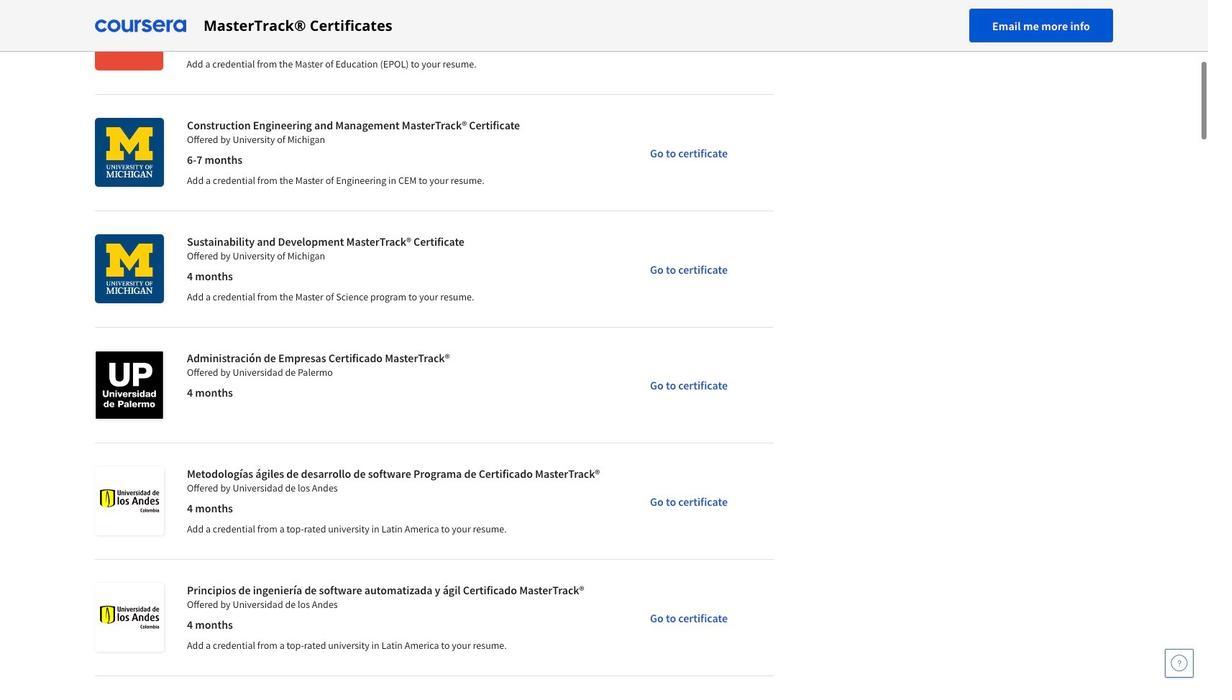 Task type: vqa. For each thing, say whether or not it's contained in the screenshot.
1st 'Universidad de los Andes' image from the bottom of the page
yes



Task type: locate. For each thing, give the bounding box(es) containing it.
1 universidad de los andes image from the top
[[95, 467, 164, 536]]

university of illinois at urbana-champaign image
[[95, 1, 164, 71]]

universidad de palermo image
[[95, 351, 164, 420]]

universidad de los andes image
[[95, 467, 164, 536], [95, 584, 164, 653]]

0 vertical spatial universidad de los andes image
[[95, 467, 164, 536]]

0 vertical spatial university of michigan image
[[95, 118, 164, 187]]

1 vertical spatial university of michigan image
[[95, 235, 164, 304]]

1 vertical spatial universidad de los andes image
[[95, 584, 164, 653]]

university of michigan image
[[95, 118, 164, 187], [95, 235, 164, 304]]

2 universidad de los andes image from the top
[[95, 584, 164, 653]]

help center image
[[1171, 655, 1189, 673]]



Task type: describe. For each thing, give the bounding box(es) containing it.
2 university of michigan image from the top
[[95, 235, 164, 304]]

1 university of michigan image from the top
[[95, 118, 164, 187]]

coursera image
[[95, 14, 186, 37]]



